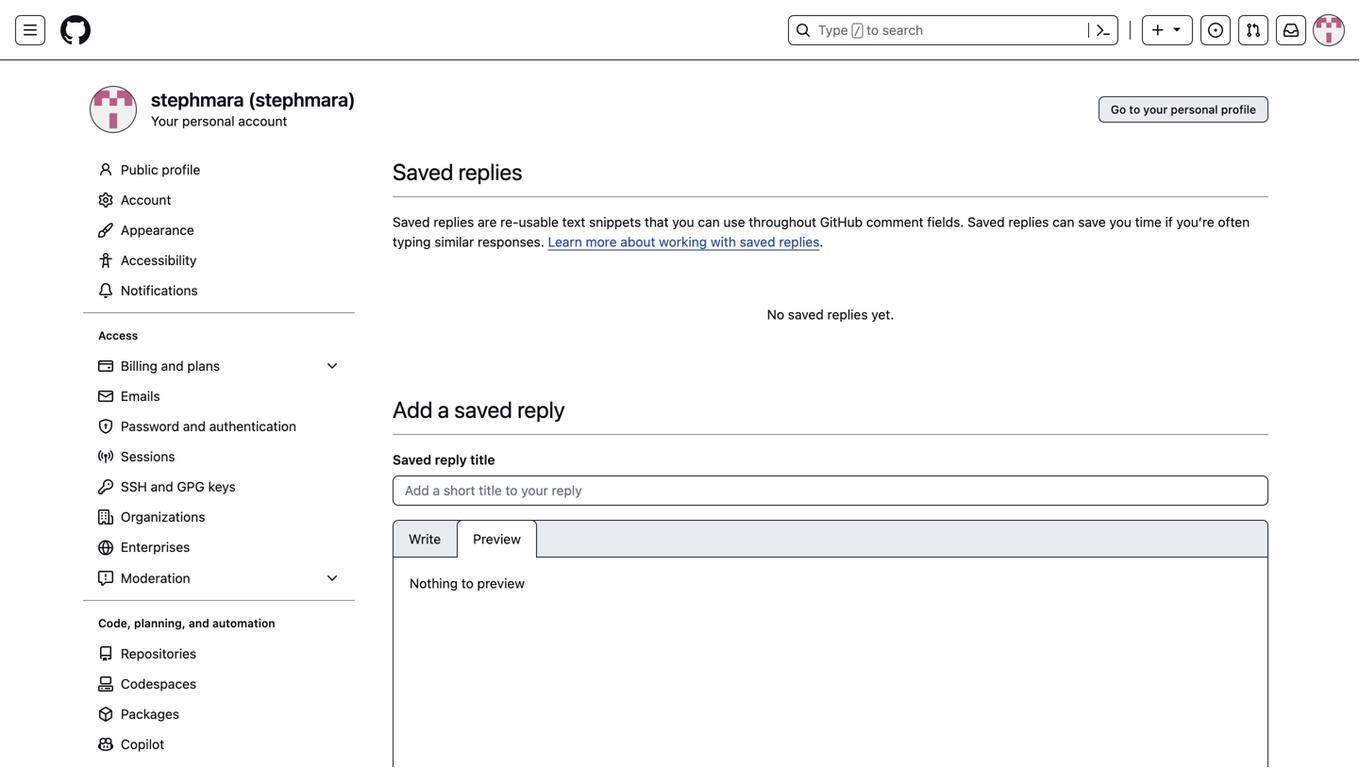 Task type: describe. For each thing, give the bounding box(es) containing it.
account
[[238, 113, 287, 129]]

saved replies
[[393, 159, 523, 185]]

billing
[[121, 358, 157, 374]]

similar
[[434, 234, 474, 250]]

copilot
[[121, 737, 164, 752]]

automation
[[212, 617, 275, 630]]

1 vertical spatial saved
[[788, 307, 824, 322]]

gpg
[[177, 479, 205, 495]]

planning,
[[134, 617, 186, 630]]

typing
[[393, 234, 431, 250]]

use
[[724, 214, 745, 230]]

public profile
[[121, 162, 200, 177]]

yet.
[[872, 307, 894, 322]]

search
[[882, 22, 923, 38]]

re-
[[501, 214, 519, 230]]

codespaces image
[[98, 677, 113, 692]]

password and authentication link
[[91, 412, 347, 442]]

replies up similar
[[434, 214, 474, 230]]

go to your personal profile
[[1111, 103, 1256, 116]]

replies left save
[[1009, 214, 1049, 230]]

@stephmara image
[[91, 87, 136, 132]]

working
[[659, 234, 707, 250]]

authentication
[[209, 419, 296, 434]]

nothing
[[410, 576, 458, 591]]

profile inside public profile link
[[162, 162, 200, 177]]

preview button
[[457, 520, 537, 558]]

1 can from the left
[[698, 214, 720, 230]]

keys
[[208, 479, 236, 495]]

enterprises
[[121, 539, 190, 555]]

type
[[818, 22, 848, 38]]

type / to search
[[818, 22, 923, 38]]

accessibility image
[[98, 253, 113, 268]]

organizations
[[121, 509, 205, 525]]

repositories
[[121, 646, 196, 662]]

gear image
[[98, 193, 113, 208]]

access list
[[91, 351, 347, 594]]

saved for saved reply title
[[393, 452, 431, 468]]

2 can from the left
[[1053, 214, 1075, 230]]

and for plans
[[161, 358, 184, 374]]

to for go to your personal profile
[[1129, 103, 1140, 116]]

more
[[586, 234, 617, 250]]

password and authentication
[[121, 419, 296, 434]]

notifications link
[[91, 276, 347, 306]]

globe image
[[98, 540, 113, 556]]

often
[[1218, 214, 1250, 230]]

codespaces link
[[91, 669, 347, 699]]

ssh and gpg keys
[[121, 479, 236, 495]]

replies left "yet."
[[827, 307, 868, 322]]

add
[[393, 396, 433, 423]]

a
[[438, 396, 449, 423]]

plans
[[187, 358, 220, 374]]

triangle down image
[[1170, 21, 1185, 36]]

copilot image
[[98, 737, 113, 752]]

preview
[[477, 576, 525, 591]]

public profile link
[[91, 155, 347, 185]]

with
[[711, 234, 736, 250]]

accessibility
[[121, 253, 197, 268]]

go to your personal profile link
[[1099, 96, 1269, 123]]

ssh and gpg keys link
[[91, 472, 347, 502]]

stephmara
[[151, 88, 244, 110]]

emails
[[121, 388, 160, 404]]

repo image
[[98, 647, 113, 662]]

appearance
[[121, 222, 194, 238]]

mail image
[[98, 389, 113, 404]]

0 vertical spatial saved
[[740, 234, 776, 250]]

command palette image
[[1096, 23, 1111, 38]]

bell image
[[98, 283, 113, 298]]

sessions link
[[91, 442, 347, 472]]

repositories link
[[91, 639, 347, 669]]

organization image
[[98, 510, 113, 525]]

learn more about working with saved replies link
[[548, 234, 820, 250]]

copilot link
[[91, 730, 347, 760]]

notifications
[[121, 283, 198, 298]]

issue opened image
[[1208, 23, 1223, 38]]

comment
[[866, 214, 924, 230]]

saved for saved replies
[[393, 159, 454, 185]]

throughout
[[749, 214, 817, 230]]

saved reply title
[[393, 452, 495, 468]]

emails link
[[91, 381, 347, 412]]

nothing to preview
[[410, 576, 525, 591]]

responses.
[[478, 234, 544, 250]]

add a saved reply
[[393, 396, 565, 423]]

time
[[1135, 214, 1162, 230]]

organizations link
[[91, 502, 347, 532]]

broadcast image
[[98, 449, 113, 464]]

packages link
[[91, 699, 347, 730]]

learn more about working with saved replies .
[[548, 234, 823, 250]]

git pull request image
[[1246, 23, 1261, 38]]



Task type: vqa. For each thing, say whether or not it's contained in the screenshot.
ENTERPRISES
yes



Task type: locate. For each thing, give the bounding box(es) containing it.
save
[[1078, 214, 1106, 230]]

learn
[[548, 234, 582, 250]]

personal down stephmara
[[182, 113, 235, 129]]

usable
[[519, 214, 559, 230]]

personal right your
[[1171, 103, 1218, 116]]

billing and plans button
[[91, 351, 347, 381]]

0 horizontal spatial can
[[698, 214, 720, 230]]

2 vertical spatial saved
[[454, 396, 512, 423]]

codespaces
[[121, 676, 196, 692]]

no
[[767, 307, 784, 322]]

and for gpg
[[151, 479, 173, 495]]

and
[[161, 358, 184, 374], [183, 419, 206, 434], [151, 479, 173, 495], [189, 617, 209, 630]]

fields.
[[927, 214, 964, 230]]

1 horizontal spatial personal
[[1171, 103, 1218, 116]]

to
[[867, 22, 879, 38], [1129, 103, 1140, 116], [461, 576, 474, 591]]

moderation
[[121, 571, 190, 586]]

sessions
[[121, 449, 175, 464]]

moderation button
[[91, 564, 347, 594]]

and inside billing and plans dropdown button
[[161, 358, 184, 374]]

0 horizontal spatial you
[[672, 214, 694, 230]]

you left time on the top right
[[1110, 214, 1132, 230]]

profile right public
[[162, 162, 200, 177]]

/
[[854, 25, 861, 38]]

saved replies are re-usable text snippets that you can use throughout github comment fields.     saved replies can save you time if you're often typing similar responses.
[[393, 214, 1250, 250]]

text
[[562, 214, 586, 230]]

personal for to
[[1171, 103, 1218, 116]]

and left plans
[[161, 358, 184, 374]]

write button
[[393, 520, 457, 558]]

to right go on the top right of page
[[1129, 103, 1140, 116]]

can
[[698, 214, 720, 230], [1053, 214, 1075, 230]]

title
[[470, 452, 495, 468]]

packages
[[121, 707, 179, 722]]

can left save
[[1053, 214, 1075, 230]]

your
[[1144, 103, 1168, 116]]

and for authentication
[[183, 419, 206, 434]]

you're
[[1177, 214, 1215, 230]]

1 horizontal spatial saved
[[740, 234, 776, 250]]

account
[[121, 192, 171, 208]]

add a comment tab list
[[393, 520, 537, 558]]

public
[[121, 162, 158, 177]]

saved right no
[[788, 307, 824, 322]]

and right ssh
[[151, 479, 173, 495]]

saved inside "element"
[[393, 452, 431, 468]]

reply
[[517, 396, 565, 423], [435, 452, 467, 468]]

can up with on the right top of page
[[698, 214, 720, 230]]

1 horizontal spatial can
[[1053, 214, 1075, 230]]

replies
[[459, 159, 523, 185], [434, 214, 474, 230], [1009, 214, 1049, 230], [779, 234, 820, 250], [827, 307, 868, 322]]

are
[[478, 214, 497, 230]]

your
[[151, 113, 179, 129]]

0 vertical spatial profile
[[1221, 103, 1256, 116]]

0 horizontal spatial reply
[[435, 452, 467, 468]]

1 vertical spatial to
[[1129, 103, 1140, 116]]

and down emails link
[[183, 419, 206, 434]]

go
[[1111, 103, 1126, 116]]

key image
[[98, 480, 113, 495]]

billing and plans
[[121, 358, 220, 374]]

homepage image
[[60, 15, 91, 45]]

notifications image
[[1284, 23, 1299, 38]]

you up working
[[672, 214, 694, 230]]

code, planning, and automation list
[[91, 639, 347, 767]]

replies up are
[[459, 159, 523, 185]]

password
[[121, 419, 179, 434]]

2 you from the left
[[1110, 214, 1132, 230]]

personal
[[1171, 103, 1218, 116], [182, 113, 235, 129]]

1 vertical spatial profile
[[162, 162, 200, 177]]

enterprises link
[[91, 532, 347, 564]]

plus image
[[1151, 23, 1166, 38]]

0 horizontal spatial profile
[[162, 162, 200, 177]]

add a saved reply element
[[393, 450, 1269, 767]]

1 horizontal spatial to
[[867, 22, 879, 38]]

code, planning, and automation
[[98, 617, 275, 630]]

person image
[[98, 162, 113, 177]]

to inside add a saved reply "element"
[[461, 576, 474, 591]]

2 vertical spatial to
[[461, 576, 474, 591]]

personal inside stephmara (stephmara) your personal account
[[182, 113, 235, 129]]

about
[[620, 234, 656, 250]]

0 horizontal spatial saved
[[454, 396, 512, 423]]

1 you from the left
[[672, 214, 694, 230]]

package image
[[98, 707, 113, 722]]

stephmara (stephmara) your personal account
[[151, 88, 356, 129]]

1 horizontal spatial reply
[[517, 396, 565, 423]]

if
[[1165, 214, 1173, 230]]

ssh
[[121, 479, 147, 495]]

1 horizontal spatial profile
[[1221, 103, 1256, 116]]

saved right a
[[454, 396, 512, 423]]

profile inside go to your personal profile link
[[1221, 103, 1256, 116]]

profile
[[1221, 103, 1256, 116], [162, 162, 200, 177]]

code,
[[98, 617, 131, 630]]

1 horizontal spatial you
[[1110, 214, 1132, 230]]

to right /
[[867, 22, 879, 38]]

snippets
[[589, 214, 641, 230]]

write
[[409, 531, 441, 547]]

account link
[[91, 185, 347, 215]]

to left preview
[[461, 576, 474, 591]]

saved down use
[[740, 234, 776, 250]]

.
[[820, 234, 823, 250]]

no saved replies yet.
[[767, 307, 894, 322]]

0 vertical spatial reply
[[517, 396, 565, 423]]

to for nothing to preview
[[461, 576, 474, 591]]

paintbrush image
[[98, 223, 113, 238]]

1 vertical spatial reply
[[435, 452, 467, 468]]

and inside the password and authentication link
[[183, 419, 206, 434]]

access
[[98, 329, 138, 342]]

shield lock image
[[98, 419, 113, 434]]

preview
[[473, 531, 521, 547]]

you
[[672, 214, 694, 230], [1110, 214, 1132, 230]]

2 horizontal spatial saved
[[788, 307, 824, 322]]

and inside ssh and gpg keys link
[[151, 479, 173, 495]]

github
[[820, 214, 863, 230]]

appearance link
[[91, 215, 347, 245]]

that
[[645, 214, 669, 230]]

0 vertical spatial to
[[867, 22, 879, 38]]

reply inside "element"
[[435, 452, 467, 468]]

profile down git pull request icon
[[1221, 103, 1256, 116]]

accessibility link
[[91, 245, 347, 276]]

Saved reply title text field
[[393, 476, 1269, 506]]

0 horizontal spatial to
[[461, 576, 474, 591]]

0 horizontal spatial personal
[[182, 113, 235, 129]]

replies down throughout
[[779, 234, 820, 250]]

saved for saved replies are re-usable text snippets that you can use throughout github comment fields.     saved replies can save you time if you're often typing similar responses.
[[393, 214, 430, 230]]

(stephmara)
[[248, 88, 356, 110]]

and up repositories link at the bottom left
[[189, 617, 209, 630]]

2 horizontal spatial to
[[1129, 103, 1140, 116]]

personal for (stephmara)
[[182, 113, 235, 129]]



